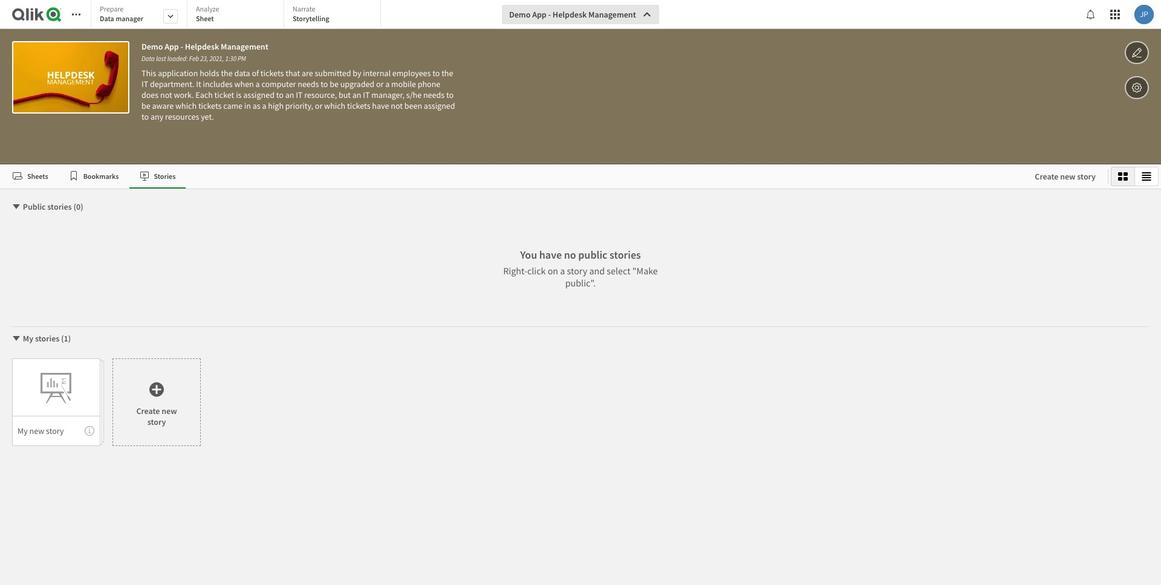Task type: describe. For each thing, give the bounding box(es) containing it.
prepare
[[100, 4, 124, 13]]

list view image
[[1142, 172, 1152, 181]]

yet.
[[201, 111, 214, 122]]

tab list inside toolbar
[[91, 0, 385, 30]]

analyze
[[196, 4, 219, 13]]

create new story inside button
[[1035, 171, 1096, 182]]

work.
[[174, 90, 194, 100]]

resources
[[165, 111, 199, 122]]

23,
[[200, 54, 208, 63]]

but
[[339, 90, 351, 100]]

toolbar containing demo app - helpdesk management
[[0, 0, 1162, 165]]

are
[[302, 68, 313, 79]]

public
[[579, 248, 608, 262]]

each
[[196, 90, 213, 100]]

came
[[223, 100, 243, 111]]

0 horizontal spatial tickets
[[198, 100, 222, 111]]

helpdesk for demo app - helpdesk management
[[553, 9, 587, 20]]

to right 'employees'
[[433, 68, 440, 79]]

computer
[[262, 79, 296, 90]]

collapse image
[[11, 334, 21, 344]]

a right as
[[262, 100, 267, 111]]

1 horizontal spatial be
[[330, 79, 339, 90]]

loaded:
[[167, 54, 188, 63]]

to right are
[[321, 79, 328, 90]]

data
[[234, 68, 250, 79]]

james peterson image
[[1135, 5, 1154, 24]]

demo for demo app - helpdesk management
[[509, 9, 531, 20]]

- for demo app - helpdesk management
[[548, 9, 551, 20]]

new inside button
[[1061, 171, 1076, 182]]

tooltip inside my new story menu item
[[85, 427, 94, 436]]

create new story button
[[1026, 167, 1106, 186]]

data inside the demo app - helpdesk management data last loaded: feb 23, 2021, 1:30 pm this application holds the data of tickets that are submitted by internal employees to the it department. it includes when a computer needs to be upgraded or a mobile phone does not work. each ticket is assigned to an it resource, but an it manager, s/he needs to be aware which tickets came in as a high priority, or which tickets have not been assigned to any resources yet.
[[142, 54, 155, 63]]

by
[[353, 68, 361, 79]]

click
[[528, 265, 546, 277]]

demo for demo app - helpdesk management data last loaded: feb 23, 2021, 1:30 pm this application holds the data of tickets that are submitted by internal employees to the it department. it includes when a computer needs to be upgraded or a mobile phone does not work. each ticket is assigned to an it resource, but an it manager, s/he needs to be aware which tickets came in as a high priority, or which tickets have not been assigned to any resources yet.
[[142, 41, 163, 52]]

public stories (0)
[[23, 201, 83, 212]]

pm
[[238, 54, 246, 63]]

0 vertical spatial or
[[376, 79, 384, 90]]

(1)
[[61, 333, 71, 344]]

no
[[564, 248, 576, 262]]

2021,
[[210, 54, 224, 63]]

0 horizontal spatial create new story
[[136, 406, 177, 427]]

manager
[[116, 14, 143, 23]]

submitted
[[315, 68, 351, 79]]

select
[[607, 265, 631, 277]]

0 horizontal spatial it
[[142, 79, 148, 90]]

you have no public stories application
[[0, 0, 1162, 586]]

employees
[[392, 68, 431, 79]]

demo app - helpdesk management button
[[502, 5, 659, 24]]

you
[[520, 248, 537, 262]]

edit image
[[1132, 45, 1143, 60]]

bookmarks button
[[58, 165, 129, 189]]

2 an from the left
[[353, 90, 361, 100]]

create inside the create new story
[[136, 406, 160, 417]]

aware
[[152, 100, 174, 111]]

1 which from the left
[[175, 100, 197, 111]]

stories button
[[129, 165, 186, 189]]

grid view image
[[1119, 172, 1128, 181]]

story inside menu item
[[46, 426, 64, 437]]

right-
[[503, 265, 528, 277]]

on
[[548, 265, 558, 277]]

helpdesk for demo app - helpdesk management data last loaded: feb 23, 2021, 1:30 pm this application holds the data of tickets that are submitted by internal employees to the it department. it includes when a computer needs to be upgraded or a mobile phone does not work. each ticket is assigned to an it resource, but an it manager, s/he needs to be aware which tickets came in as a high priority, or which tickets have not been assigned to any resources yet.
[[185, 41, 219, 52]]

data inside the prepare data manager
[[100, 14, 114, 23]]

2 the from the left
[[442, 68, 453, 79]]

that
[[286, 68, 300, 79]]

manager,
[[372, 90, 405, 100]]

does
[[142, 90, 159, 100]]

a inside you have no public stories right-click on a story and select "make public".
[[560, 265, 565, 277]]

prepare data manager
[[100, 4, 143, 23]]

to right phone
[[446, 90, 454, 100]]

my new story
[[18, 426, 64, 437]]

1 horizontal spatial needs
[[423, 90, 445, 100]]

to left any
[[142, 111, 149, 122]]

narrate storytelling
[[293, 4, 329, 23]]

storytelling
[[293, 14, 329, 23]]

1 horizontal spatial it
[[296, 90, 303, 100]]

2 horizontal spatial it
[[363, 90, 370, 100]]

sheets
[[27, 172, 48, 181]]

it
[[196, 79, 201, 90]]

1 vertical spatial be
[[142, 100, 150, 111]]

0 horizontal spatial needs
[[298, 79, 319, 90]]

1:30
[[225, 54, 237, 63]]

demo app - helpdesk management data last loaded: feb 23, 2021, 1:30 pm this application holds the data of tickets that are submitted by internal employees to the it department. it includes when a computer needs to be upgraded or a mobile phone does not work. each ticket is assigned to an it resource, but an it manager, s/he needs to be aware which tickets came in as a high priority, or which tickets have not been assigned to any resources yet.
[[142, 41, 457, 122]]

app options image
[[1132, 80, 1143, 95]]

(0)
[[73, 201, 83, 212]]



Task type: vqa. For each thing, say whether or not it's contained in the screenshot.
leftmost "which"
yes



Task type: locate. For each thing, give the bounding box(es) containing it.
stories for (1)
[[35, 333, 59, 344]]

department.
[[150, 79, 194, 90]]

a right when
[[256, 79, 260, 90]]

assigned down phone
[[424, 100, 455, 111]]

0 vertical spatial app
[[532, 9, 547, 20]]

my stories (1)
[[23, 333, 71, 344]]

be
[[330, 79, 339, 90], [142, 100, 150, 111]]

1 vertical spatial demo
[[142, 41, 163, 52]]

1 vertical spatial create
[[136, 406, 160, 417]]

narrate
[[293, 4, 316, 13]]

helpdesk inside button
[[553, 9, 587, 20]]

1 horizontal spatial assigned
[[424, 100, 455, 111]]

- inside the demo app - helpdesk management data last loaded: feb 23, 2021, 1:30 pm this application holds the data of tickets that are submitted by internal employees to the it department. it includes when a computer needs to be upgraded or a mobile phone does not work. each ticket is assigned to an it resource, but an it manager, s/he needs to be aware which tickets came in as a high priority, or which tickets have not been assigned to any resources yet.
[[181, 41, 183, 52]]

app
[[532, 9, 547, 20], [165, 41, 179, 52]]

of
[[252, 68, 259, 79]]

been
[[405, 100, 422, 111]]

tickets right of
[[261, 68, 284, 79]]

0 horizontal spatial new
[[29, 426, 44, 437]]

assigned right is
[[243, 90, 275, 100]]

0 horizontal spatial -
[[181, 41, 183, 52]]

2 horizontal spatial new
[[1061, 171, 1076, 182]]

1 horizontal spatial an
[[353, 90, 361, 100]]

-
[[548, 9, 551, 20], [181, 41, 183, 52]]

0 horizontal spatial which
[[175, 100, 197, 111]]

1 horizontal spatial create new story
[[1035, 171, 1096, 182]]

helpdesk
[[553, 9, 587, 20], [185, 41, 219, 52]]

demo
[[509, 9, 531, 20], [142, 41, 163, 52]]

demo inside button
[[509, 9, 531, 20]]

stories
[[47, 201, 72, 212], [610, 248, 641, 262], [35, 333, 59, 344]]

0 horizontal spatial assigned
[[243, 90, 275, 100]]

the right phone
[[442, 68, 453, 79]]

1 horizontal spatial management
[[589, 9, 636, 20]]

stories left (1)
[[35, 333, 59, 344]]

resource,
[[304, 90, 337, 100]]

not right does
[[160, 90, 172, 100]]

internal
[[363, 68, 391, 79]]

0 horizontal spatial helpdesk
[[185, 41, 219, 52]]

1 vertical spatial have
[[540, 248, 562, 262]]

stories inside you have no public stories right-click on a story and select "make public".
[[610, 248, 641, 262]]

1 vertical spatial or
[[315, 100, 323, 111]]

story inside you have no public stories right-click on a story and select "make public".
[[567, 265, 588, 277]]

1 vertical spatial helpdesk
[[185, 41, 219, 52]]

my for my stories (1)
[[23, 333, 33, 344]]

0 vertical spatial demo
[[509, 9, 531, 20]]

new inside the create new story
[[162, 406, 177, 417]]

1 horizontal spatial which
[[324, 100, 346, 111]]

an
[[285, 90, 294, 100], [353, 90, 361, 100]]

a
[[256, 79, 260, 90], [385, 79, 390, 90], [262, 100, 267, 111], [560, 265, 565, 277]]

1 horizontal spatial create
[[1035, 171, 1059, 182]]

story
[[1078, 171, 1096, 182], [567, 265, 588, 277], [147, 417, 166, 427], [46, 426, 64, 437]]

is
[[236, 90, 242, 100]]

new inside menu item
[[29, 426, 44, 437]]

data left last
[[142, 54, 155, 63]]

tab list containing prepare
[[91, 0, 385, 30]]

sheets button
[[2, 165, 58, 189]]

have inside you have no public stories right-click on a story and select "make public".
[[540, 248, 562, 262]]

my for my new story
[[18, 426, 28, 437]]

holds
[[200, 68, 219, 79]]

needs
[[298, 79, 319, 90], [423, 90, 445, 100]]

1 horizontal spatial the
[[442, 68, 453, 79]]

0 vertical spatial management
[[589, 9, 636, 20]]

2 vertical spatial stories
[[35, 333, 59, 344]]

story inside the create new story
[[147, 417, 166, 427]]

to left priority,
[[276, 90, 284, 100]]

- inside "demo app - helpdesk management" button
[[548, 9, 551, 20]]

0 vertical spatial stories
[[47, 201, 72, 212]]

it left department.
[[142, 79, 148, 90]]

tickets left came
[[198, 100, 222, 111]]

collapse image
[[11, 202, 21, 212]]

1 vertical spatial management
[[221, 41, 268, 52]]

stories
[[154, 172, 176, 181]]

"make
[[633, 265, 658, 277]]

1 horizontal spatial data
[[142, 54, 155, 63]]

demo app - helpdesk management
[[509, 9, 636, 20]]

demo inside the demo app - helpdesk management data last loaded: feb 23, 2021, 1:30 pm this application holds the data of tickets that are submitted by internal employees to the it department. it includes when a computer needs to be upgraded or a mobile phone does not work. each ticket is assigned to an it resource, but an it manager, s/he needs to be aware which tickets came in as a high priority, or which tickets have not been assigned to any resources yet.
[[142, 41, 163, 52]]

which
[[175, 100, 197, 111], [324, 100, 346, 111]]

management
[[589, 9, 636, 20], [221, 41, 268, 52]]

new
[[1061, 171, 1076, 182], [162, 406, 177, 417], [29, 426, 44, 437]]

public".
[[565, 277, 596, 289]]

app for demo app - helpdesk management data last loaded: feb 23, 2021, 1:30 pm this application holds the data of tickets that are submitted by internal employees to the it department. it includes when a computer needs to be upgraded or a mobile phone does not work. each ticket is assigned to an it resource, but an it manager, s/he needs to be aware which tickets came in as a high priority, or which tickets have not been assigned to any resources yet.
[[165, 41, 179, 52]]

helpdesk inside the demo app - helpdesk management data last loaded: feb 23, 2021, 1:30 pm this application holds the data of tickets that are submitted by internal employees to the it department. it includes when a computer needs to be upgraded or a mobile phone does not work. each ticket is assigned to an it resource, but an it manager, s/he needs to be aware which tickets came in as a high priority, or which tickets have not been assigned to any resources yet.
[[185, 41, 219, 52]]

create
[[1035, 171, 1059, 182], [136, 406, 160, 417]]

0 vertical spatial be
[[330, 79, 339, 90]]

1 horizontal spatial helpdesk
[[553, 9, 587, 20]]

have down upgraded
[[372, 100, 389, 111]]

0 vertical spatial my
[[23, 333, 33, 344]]

1 an from the left
[[285, 90, 294, 100]]

1 vertical spatial tab list
[[2, 165, 1023, 189]]

0 vertical spatial -
[[548, 9, 551, 20]]

priority,
[[285, 100, 313, 111]]

needs right s/he at top left
[[423, 90, 445, 100]]

s/he
[[406, 90, 422, 100]]

1 vertical spatial create new story
[[136, 406, 177, 427]]

1 horizontal spatial new
[[162, 406, 177, 417]]

group
[[1111, 167, 1159, 186]]

0 vertical spatial helpdesk
[[553, 9, 587, 20]]

tab list
[[91, 0, 385, 30], [2, 165, 1023, 189]]

app inside the demo app - helpdesk management data last loaded: feb 23, 2021, 1:30 pm this application holds the data of tickets that are submitted by internal employees to the it department. it includes when a computer needs to be upgraded or a mobile phone does not work. each ticket is assigned to an it resource, but an it manager, s/he needs to be aware which tickets came in as a high priority, or which tickets have not been assigned to any resources yet.
[[165, 41, 179, 52]]

have
[[372, 100, 389, 111], [540, 248, 562, 262]]

management inside button
[[589, 9, 636, 20]]

a left mobile on the left top of page
[[385, 79, 390, 90]]

be left but
[[330, 79, 339, 90]]

to
[[433, 68, 440, 79], [321, 79, 328, 90], [276, 90, 284, 100], [446, 90, 454, 100], [142, 111, 149, 122]]

0 vertical spatial create new story
[[1035, 171, 1096, 182]]

an right high in the top of the page
[[285, 90, 294, 100]]

1 horizontal spatial not
[[391, 100, 403, 111]]

not left been
[[391, 100, 403, 111]]

1 vertical spatial app
[[165, 41, 179, 52]]

mobile
[[391, 79, 416, 90]]

my new story menu item
[[12, 416, 100, 446]]

0 horizontal spatial the
[[221, 68, 233, 79]]

1 vertical spatial new
[[162, 406, 177, 417]]

data
[[100, 14, 114, 23], [142, 54, 155, 63]]

in
[[244, 100, 251, 111]]

app inside button
[[532, 9, 547, 20]]

create inside button
[[1035, 171, 1059, 182]]

tab list containing sheets
[[2, 165, 1023, 189]]

1 horizontal spatial tickets
[[261, 68, 284, 79]]

you have no public stories right-click on a story and select "make public".
[[503, 248, 658, 289]]

the
[[221, 68, 233, 79], [442, 68, 453, 79]]

or
[[376, 79, 384, 90], [315, 100, 323, 111]]

1 the from the left
[[221, 68, 233, 79]]

1 vertical spatial data
[[142, 54, 155, 63]]

needs up priority,
[[298, 79, 319, 90]]

0 vertical spatial have
[[372, 100, 389, 111]]

create new story
[[1035, 171, 1096, 182], [136, 406, 177, 427]]

bookmarks
[[83, 172, 119, 181]]

feb
[[189, 54, 199, 63]]

0 vertical spatial create
[[1035, 171, 1059, 182]]

my inside menu item
[[18, 426, 28, 437]]

0 horizontal spatial have
[[372, 100, 389, 111]]

toolbar
[[0, 0, 1162, 165]]

stories for (0)
[[47, 201, 72, 212]]

high
[[268, 100, 284, 111]]

sheet
[[196, 14, 214, 23]]

phone
[[418, 79, 441, 90]]

data down prepare
[[100, 14, 114, 23]]

and
[[590, 265, 605, 277]]

0 horizontal spatial app
[[165, 41, 179, 52]]

my
[[23, 333, 33, 344], [18, 426, 28, 437]]

management for demo app - helpdesk management
[[589, 9, 636, 20]]

1 horizontal spatial have
[[540, 248, 562, 262]]

it left "manager,"
[[363, 90, 370, 100]]

upgraded
[[340, 79, 375, 90]]

ticket
[[215, 90, 234, 100]]

not
[[160, 90, 172, 100], [391, 100, 403, 111]]

1 vertical spatial my
[[18, 426, 28, 437]]

1 vertical spatial stories
[[610, 248, 641, 262]]

1 horizontal spatial app
[[532, 9, 547, 20]]

2 which from the left
[[324, 100, 346, 111]]

0 horizontal spatial create
[[136, 406, 160, 417]]

have inside the demo app - helpdesk management data last loaded: feb 23, 2021, 1:30 pm this application holds the data of tickets that are submitted by internal employees to the it department. it includes when a computer needs to be upgraded or a mobile phone does not work. each ticket is assigned to an it resource, but an it manager, s/he needs to be aware which tickets came in as a high priority, or which tickets have not been assigned to any resources yet.
[[372, 100, 389, 111]]

0 vertical spatial data
[[100, 14, 114, 23]]

this
[[142, 68, 156, 79]]

analyze sheet
[[196, 4, 219, 23]]

last
[[156, 54, 166, 63]]

0 horizontal spatial data
[[100, 14, 114, 23]]

stories up select
[[610, 248, 641, 262]]

0 horizontal spatial management
[[221, 41, 268, 52]]

be left any
[[142, 100, 150, 111]]

story inside button
[[1078, 171, 1096, 182]]

1 vertical spatial -
[[181, 41, 183, 52]]

0 horizontal spatial or
[[315, 100, 323, 111]]

2 horizontal spatial tickets
[[347, 100, 371, 111]]

1 horizontal spatial or
[[376, 79, 384, 90]]

public
[[23, 201, 46, 212]]

0 horizontal spatial demo
[[142, 41, 163, 52]]

0 vertical spatial new
[[1061, 171, 1076, 182]]

0 horizontal spatial be
[[142, 100, 150, 111]]

the down 1:30
[[221, 68, 233, 79]]

any
[[151, 111, 163, 122]]

- for demo app - helpdesk management data last loaded: feb 23, 2021, 1:30 pm this application holds the data of tickets that are submitted by internal employees to the it department. it includes when a computer needs to be upgraded or a mobile phone does not work. each ticket is assigned to an it resource, but an it manager, s/he needs to be aware which tickets came in as a high priority, or which tickets have not been assigned to any resources yet.
[[181, 41, 183, 52]]

which down upgraded
[[324, 100, 346, 111]]

tooltip
[[85, 427, 94, 436]]

group inside you have no public stories application
[[1111, 167, 1159, 186]]

management inside the demo app - helpdesk management data last loaded: feb 23, 2021, 1:30 pm this application holds the data of tickets that are submitted by internal employees to the it department. it includes when a computer needs to be upgraded or a mobile phone does not work. each ticket is assigned to an it resource, but an it manager, s/he needs to be aware which tickets came in as a high priority, or which tickets have not been assigned to any resources yet.
[[221, 41, 268, 52]]

2 vertical spatial new
[[29, 426, 44, 437]]

tickets down upgraded
[[347, 100, 371, 111]]

as
[[253, 100, 261, 111]]

0 horizontal spatial not
[[160, 90, 172, 100]]

an right but
[[353, 90, 361, 100]]

0 vertical spatial tab list
[[91, 0, 385, 30]]

application
[[158, 68, 198, 79]]

or right priority,
[[315, 100, 323, 111]]

it
[[142, 79, 148, 90], [296, 90, 303, 100], [363, 90, 370, 100]]

app for demo app - helpdesk management
[[532, 9, 547, 20]]

it left resource,
[[296, 90, 303, 100]]

or right upgraded
[[376, 79, 384, 90]]

my new story sheet is selected. press the spacebar or enter key to open my new story sheet. use the right and left arrow keys to navigate. element
[[12, 359, 100, 446]]

0 horizontal spatial an
[[285, 90, 294, 100]]

stories left (0)
[[47, 201, 72, 212]]

tickets
[[261, 68, 284, 79], [198, 100, 222, 111], [347, 100, 371, 111]]

1 horizontal spatial demo
[[509, 9, 531, 20]]

includes
[[203, 79, 233, 90]]

which right aware
[[175, 100, 197, 111]]

1 horizontal spatial -
[[548, 9, 551, 20]]

management for demo app - helpdesk management data last loaded: feb 23, 2021, 1:30 pm this application holds the data of tickets that are submitted by internal employees to the it department. it includes when a computer needs to be upgraded or a mobile phone does not work. each ticket is assigned to an it resource, but an it manager, s/he needs to be aware which tickets came in as a high priority, or which tickets have not been assigned to any resources yet.
[[221, 41, 268, 52]]

have up on in the top left of the page
[[540, 248, 562, 262]]

a right on in the top left of the page
[[560, 265, 565, 277]]

when
[[234, 79, 254, 90]]



